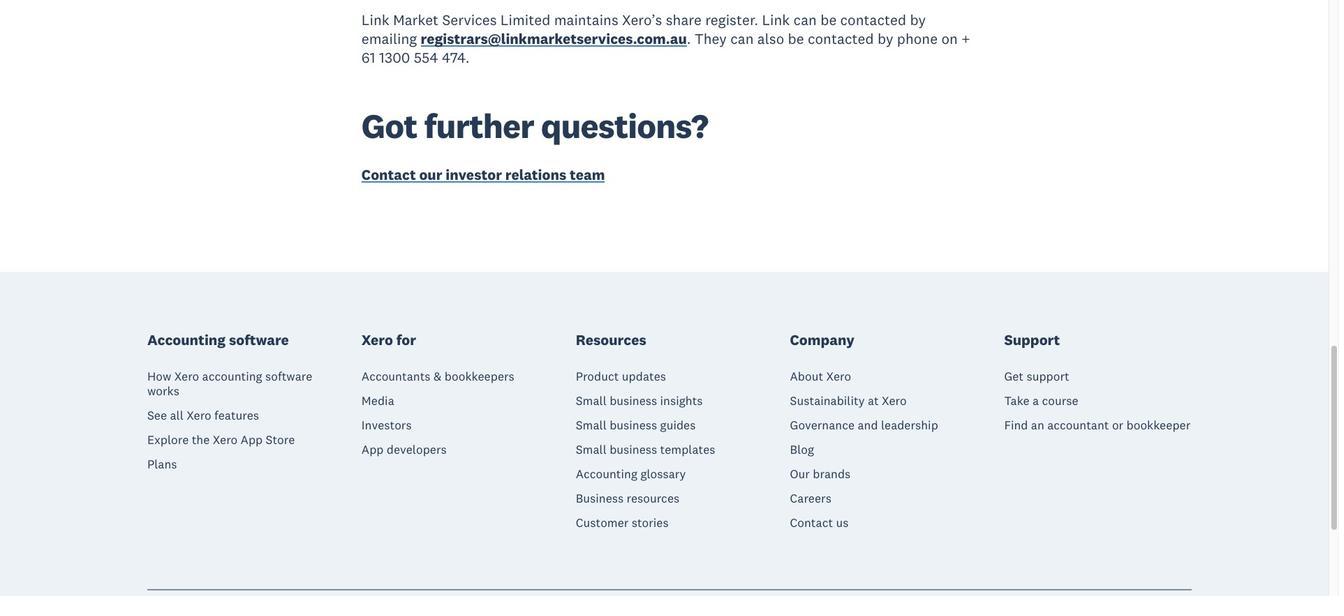 Task type: vqa. For each thing, say whether or not it's contained in the screenshot.
Our brands
yes



Task type: describe. For each thing, give the bounding box(es) containing it.
how xero accounting software works
[[147, 369, 312, 399]]

updates
[[622, 369, 666, 384]]

business resources link
[[576, 491, 679, 507]]

relations
[[505, 165, 566, 184]]

leadership
[[881, 418, 938, 433]]

take a course link
[[1004, 393, 1078, 409]]

glossary
[[641, 467, 686, 482]]

investor
[[446, 165, 502, 184]]

registrars@linkmarketservices.com.au link
[[421, 29, 687, 51]]

find an accountant or bookkeeper
[[1004, 418, 1191, 433]]

about xero
[[790, 369, 851, 384]]

how xero accounting software works link
[[147, 369, 335, 399]]

xero left for
[[362, 331, 393, 350]]

explore the xero app store link
[[147, 433, 295, 448]]

a
[[1033, 393, 1039, 409]]

554
[[414, 48, 438, 67]]

small business templates
[[576, 442, 715, 458]]

contact for contact our investor relations team
[[362, 165, 416, 184]]

accountants & bookkeepers
[[362, 369, 514, 384]]

company
[[790, 331, 855, 350]]

find an accountant or bookkeeper link
[[1004, 418, 1191, 433]]

on
[[941, 29, 958, 48]]

explore
[[147, 433, 189, 448]]

about
[[790, 369, 823, 384]]

app developers
[[362, 442, 447, 458]]

contact our investor relations team
[[362, 165, 605, 184]]

course
[[1042, 393, 1078, 409]]

also
[[757, 29, 784, 48]]

an
[[1031, 418, 1044, 433]]

software inside how xero accounting software works
[[265, 369, 312, 384]]

for
[[396, 331, 416, 350]]

governance
[[790, 418, 855, 433]]

got further questions?
[[362, 104, 708, 147]]

accounting glossary
[[576, 467, 686, 482]]

our
[[419, 165, 442, 184]]

xero right the
[[213, 433, 238, 448]]

small for small business insights
[[576, 393, 607, 409]]

accountants & bookkeepers link
[[362, 369, 514, 384]]

us
[[836, 516, 849, 531]]

how
[[147, 369, 171, 384]]

plans
[[147, 457, 177, 472]]

share
[[666, 10, 702, 29]]

bookkeepers
[[445, 369, 514, 384]]

small business insights link
[[576, 393, 703, 409]]

accounting
[[202, 369, 262, 384]]

1 link from the left
[[362, 10, 389, 29]]

further
[[424, 104, 534, 147]]

contact us link
[[790, 516, 849, 531]]

plans link
[[147, 457, 177, 472]]

contacted inside ". they can also be contacted by phone on + 61 1300 554 474."
[[808, 29, 874, 48]]

investors link
[[362, 418, 412, 433]]

contacted inside link market services limited maintains xero's share register. link can be contacted by emailing
[[840, 10, 906, 29]]

limited
[[500, 10, 550, 29]]

business resources
[[576, 491, 679, 507]]

insights
[[660, 393, 703, 409]]

get
[[1004, 369, 1024, 384]]

careers
[[790, 491, 831, 507]]

can inside ". they can also be contacted by phone on + 61 1300 554 474."
[[730, 29, 754, 48]]

customer stories link
[[576, 516, 669, 531]]

maintains
[[554, 10, 618, 29]]

team
[[570, 165, 605, 184]]

all
[[170, 408, 184, 423]]

small for small business guides
[[576, 418, 607, 433]]

xero for
[[362, 331, 416, 350]]

product updates
[[576, 369, 666, 384]]

resources
[[576, 331, 646, 350]]

+
[[961, 29, 970, 48]]

resources
[[627, 491, 679, 507]]

xero up sustainability at xero
[[826, 369, 851, 384]]

small business guides
[[576, 418, 696, 433]]

blog
[[790, 442, 814, 458]]

works
[[147, 384, 179, 399]]

our brands
[[790, 467, 851, 482]]

emailing
[[362, 29, 417, 48]]



Task type: locate. For each thing, give the bounding box(es) containing it.
xero inside how xero accounting software works
[[174, 369, 199, 384]]

link market services limited maintains xero's share register. link can be contacted by emailing
[[362, 10, 926, 48]]

accounting software
[[147, 331, 289, 350]]

market
[[393, 10, 439, 29]]

61
[[362, 48, 376, 67]]

register.
[[705, 10, 758, 29]]

business down "small business insights"
[[610, 418, 657, 433]]

link up also
[[762, 10, 790, 29]]

474.
[[442, 48, 470, 67]]

our brands link
[[790, 467, 851, 482]]

app down investors link
[[362, 442, 384, 458]]

1 vertical spatial contacted
[[808, 29, 874, 48]]

contact us
[[790, 516, 849, 531]]

our
[[790, 467, 810, 482]]

1 vertical spatial can
[[730, 29, 754, 48]]

by up phone
[[910, 10, 926, 29]]

0 horizontal spatial link
[[362, 10, 389, 29]]

. they can also be contacted by phone on + 61 1300 554 474.
[[362, 29, 970, 67]]

xero's
[[622, 10, 662, 29]]

be inside link market services limited maintains xero's share register. link can be contacted by emailing
[[820, 10, 837, 29]]

2 link from the left
[[762, 10, 790, 29]]

1 horizontal spatial app
[[362, 442, 384, 458]]

0 vertical spatial can
[[793, 10, 817, 29]]

1 small from the top
[[576, 393, 607, 409]]

xero right all
[[187, 408, 211, 423]]

investors
[[362, 418, 412, 433]]

small business templates link
[[576, 442, 715, 458]]

by inside ". they can also be contacted by phone on + 61 1300 554 474."
[[878, 29, 893, 48]]

contacted
[[840, 10, 906, 29], [808, 29, 874, 48]]

got
[[362, 104, 417, 147]]

governance and leadership
[[790, 418, 938, 433]]

the
[[192, 433, 210, 448]]

questions?
[[541, 104, 708, 147]]

0 vertical spatial be
[[820, 10, 837, 29]]

link up emailing
[[362, 10, 389, 29]]

business for templates
[[610, 442, 657, 458]]

1 vertical spatial by
[[878, 29, 893, 48]]

3 small from the top
[[576, 442, 607, 458]]

guides
[[660, 418, 696, 433]]

0 horizontal spatial accounting
[[147, 331, 226, 350]]

0 vertical spatial contacted
[[840, 10, 906, 29]]

1 business from the top
[[610, 393, 657, 409]]

at
[[868, 393, 879, 409]]

sustainability
[[790, 393, 865, 409]]

accounting up the business
[[576, 467, 637, 482]]

2 vertical spatial business
[[610, 442, 657, 458]]

or
[[1112, 418, 1123, 433]]

2 vertical spatial small
[[576, 442, 607, 458]]

brands
[[813, 467, 851, 482]]

1300
[[379, 48, 410, 67]]

app down features
[[241, 433, 263, 448]]

sustainability at xero link
[[790, 393, 907, 409]]

accounting up the how
[[147, 331, 226, 350]]

customer
[[576, 516, 629, 531]]

bookkeeper
[[1126, 418, 1191, 433]]

accounting for accounting glossary
[[576, 467, 637, 482]]

xero right the how
[[174, 369, 199, 384]]

templates
[[660, 442, 715, 458]]

0 horizontal spatial by
[[878, 29, 893, 48]]

0 vertical spatial contact
[[362, 165, 416, 184]]

media link
[[362, 393, 394, 409]]

0 horizontal spatial be
[[788, 29, 804, 48]]

product
[[576, 369, 619, 384]]

take
[[1004, 393, 1030, 409]]

1 vertical spatial accounting
[[576, 467, 637, 482]]

support
[[1004, 331, 1060, 350]]

by left phone
[[878, 29, 893, 48]]

1 horizontal spatial accounting
[[576, 467, 637, 482]]

customer stories
[[576, 516, 669, 531]]

0 vertical spatial by
[[910, 10, 926, 29]]

software up 'accounting'
[[229, 331, 289, 350]]

1 horizontal spatial link
[[762, 10, 790, 29]]

see all xero features link
[[147, 408, 259, 423]]

be inside ". they can also be contacted by phone on + 61 1300 554 474."
[[788, 29, 804, 48]]

contact left our
[[362, 165, 416, 184]]

sustainability at xero
[[790, 393, 907, 409]]

xero right at
[[882, 393, 907, 409]]

take a course
[[1004, 393, 1078, 409]]

2 small from the top
[[576, 418, 607, 433]]

0 vertical spatial software
[[229, 331, 289, 350]]

0 vertical spatial accounting
[[147, 331, 226, 350]]

business up small business guides
[[610, 393, 657, 409]]

.
[[687, 29, 691, 48]]

by inside link market services limited maintains xero's share register. link can be contacted by emailing
[[910, 10, 926, 29]]

1 vertical spatial software
[[265, 369, 312, 384]]

0 vertical spatial small
[[576, 393, 607, 409]]

contact down careers
[[790, 516, 833, 531]]

contact for contact us
[[790, 516, 833, 531]]

0 horizontal spatial app
[[241, 433, 263, 448]]

they
[[695, 29, 727, 48]]

features
[[214, 408, 259, 423]]

2 business from the top
[[610, 418, 657, 433]]

1 vertical spatial business
[[610, 418, 657, 433]]

get support
[[1004, 369, 1069, 384]]

can inside link market services limited maintains xero's share register. link can be contacted by emailing
[[793, 10, 817, 29]]

app
[[241, 433, 263, 448], [362, 442, 384, 458]]

1 vertical spatial small
[[576, 418, 607, 433]]

media
[[362, 393, 394, 409]]

business for insights
[[610, 393, 657, 409]]

0 horizontal spatial contact
[[362, 165, 416, 184]]

3 business from the top
[[610, 442, 657, 458]]

app developers link
[[362, 442, 447, 458]]

small business guides link
[[576, 418, 696, 433]]

small for small business templates
[[576, 442, 607, 458]]

business for guides
[[610, 418, 657, 433]]

accountant
[[1047, 418, 1109, 433]]

registrars@linkmarketservices.com.au
[[421, 29, 687, 48]]

0 vertical spatial business
[[610, 393, 657, 409]]

small business insights
[[576, 393, 703, 409]]

accountants
[[362, 369, 430, 384]]

link
[[362, 10, 389, 29], [762, 10, 790, 29]]

contact our investor relations team link
[[362, 165, 605, 188]]

&
[[434, 369, 442, 384]]

1 horizontal spatial can
[[793, 10, 817, 29]]

get support link
[[1004, 369, 1069, 384]]

developers
[[387, 442, 447, 458]]

blog link
[[790, 442, 814, 458]]

business
[[576, 491, 624, 507]]

0 horizontal spatial can
[[730, 29, 754, 48]]

see all xero features
[[147, 408, 259, 423]]

business down small business guides
[[610, 442, 657, 458]]

find
[[1004, 418, 1028, 433]]

1 horizontal spatial by
[[910, 10, 926, 29]]

1 vertical spatial be
[[788, 29, 804, 48]]

1 horizontal spatial contact
[[790, 516, 833, 531]]

accounting for accounting software
[[147, 331, 226, 350]]

see
[[147, 408, 167, 423]]

governance and leadership link
[[790, 418, 938, 433]]

software right 'accounting'
[[265, 369, 312, 384]]

1 horizontal spatial be
[[820, 10, 837, 29]]

stories
[[632, 516, 669, 531]]

1 vertical spatial contact
[[790, 516, 833, 531]]

phone
[[897, 29, 938, 48]]



